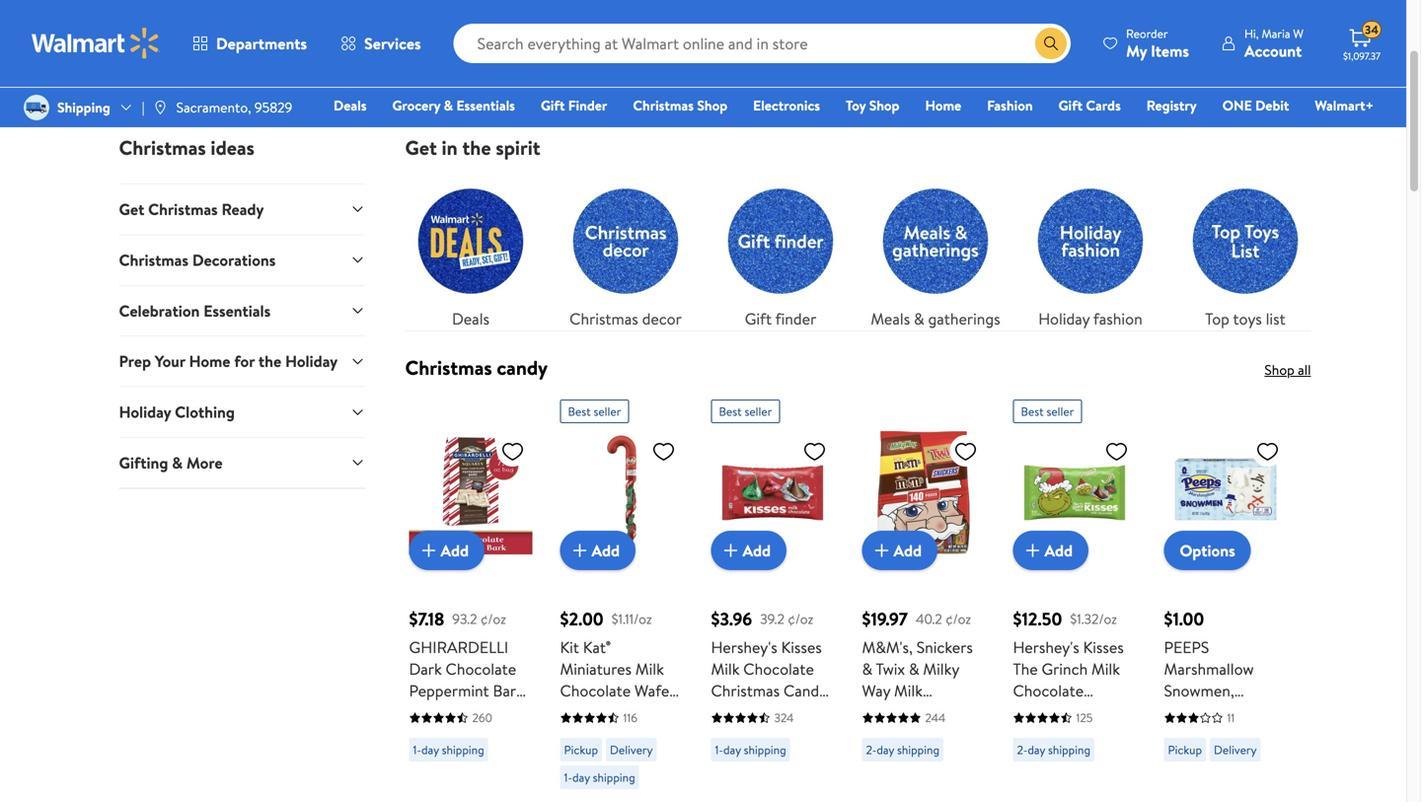 Task type: vqa. For each thing, say whether or not it's contained in the screenshot.
the left Results
no



Task type: locate. For each thing, give the bounding box(es) containing it.
seller up hershey's kisses milk chocolate christmas candy, bag 10.1 oz image
[[745, 403, 772, 420]]

oz right 9.5 at bottom
[[1066, 723, 1081, 745]]

add button up $12.50
[[1013, 531, 1089, 570]]

1 horizontal spatial best seller
[[719, 403, 772, 420]]

0 horizontal spatial bag
[[711, 702, 737, 723]]

1 seller from the left
[[594, 403, 621, 420]]

the right 'for'
[[258, 351, 281, 372]]

1 horizontal spatial shop
[[869, 96, 900, 115]]

gifting
[[119, 452, 168, 474]]

day
[[421, 742, 439, 758], [723, 742, 741, 758], [877, 742, 894, 758], [1028, 742, 1045, 758], [572, 769, 590, 786]]

grocery
[[392, 96, 440, 115]]

product group containing $7.18
[[409, 392, 532, 802]]

3 ¢/oz from the left
[[946, 610, 971, 629]]

essentials
[[456, 96, 515, 115], [204, 300, 271, 322]]

holiday right 'for'
[[285, 351, 338, 372]]

add to cart image up $7.18
[[417, 539, 441, 563]]

add button up $2.00
[[560, 531, 636, 570]]

pickup left (1.5
[[1168, 742, 1202, 758]]

candy, inside $2.00 $1.11/oz kit kat® miniatures milk chocolate wafer christmas candy, plastic cane 1.8 oz
[[633, 702, 680, 723]]

1 add from the left
[[441, 540, 469, 561]]

dark
[[409, 658, 442, 680], [409, 745, 442, 767]]

2 horizontal spatial oz
[[1066, 723, 1081, 745]]

add button up the "$3.96"
[[711, 531, 787, 570]]

kisses down 39.2 at the right bottom
[[781, 637, 822, 658]]

add for $12.50
[[1045, 540, 1073, 561]]

3 seller from the left
[[1047, 403, 1074, 420]]

add to favorites list, hershey's kisses the grinch milk chocolate christmas candy, bag 9.5 oz image
[[1105, 439, 1129, 464]]

add up $2.00
[[592, 540, 620, 561]]

0 vertical spatial essentials
[[456, 96, 515, 115]]

0 horizontal spatial delivery
[[610, 742, 653, 758]]

the right in
[[462, 134, 491, 161]]

reorder
[[1126, 25, 1168, 42]]

toy
[[846, 96, 866, 115]]

essentials up get in the spirit
[[456, 96, 515, 115]]

add to cart image up $12.50
[[1021, 539, 1045, 563]]

¢/oz right 93.2
[[481, 610, 506, 629]]

1 horizontal spatial pickup
[[1168, 742, 1202, 758]]

oz left cane
[[560, 745, 575, 767]]

gift cards
[[1059, 96, 1121, 115]]

0 horizontal spatial best seller
[[568, 403, 621, 420]]

get down christmas ideas
[[119, 198, 144, 220]]

services button
[[324, 20, 438, 67]]

hi,
[[1244, 25, 1259, 42]]

0 horizontal spatial the
[[258, 351, 281, 372]]

0 horizontal spatial home
[[189, 351, 230, 372]]

oz inside the $12.50 $1.32/oz hershey's kisses the grinch milk chocolate christmas candy, bag 9.5 oz
[[1066, 723, 1081, 745]]

2 vertical spatial holiday
[[119, 401, 171, 423]]

essentials up prep your home for the holiday dropdown button
[[204, 300, 271, 322]]

pickup left cane
[[564, 742, 598, 758]]

1 vertical spatial deals link
[[405, 176, 536, 331]]

1 best from the left
[[568, 403, 591, 420]]

kisses down $1.32/oz
[[1083, 637, 1124, 658]]

get inside get christmas ready dropdown button
[[119, 198, 144, 220]]

list containing deals
[[393, 160, 1323, 331]]

delivery
[[610, 742, 653, 758], [1214, 742, 1257, 758]]

the inside dropdown button
[[258, 351, 281, 372]]

add up 39.2 at the right bottom
[[743, 540, 771, 561]]

¢/oz inside $19.97 40.2 ¢/oz m&m's, snickers & twix & milky way milk chocolate christmas candy variety pack - 140 ct
[[946, 610, 971, 629]]

5 add from the left
[[1045, 540, 1073, 561]]

add up 93.2
[[441, 540, 469, 561]]

miniatures
[[560, 658, 632, 680]]

product group containing $2.00
[[560, 392, 683, 797]]

hershey's kisses the grinch milk chocolate christmas candy, bag 9.5 oz image
[[1013, 431, 1136, 555]]

& inside dropdown button
[[172, 452, 183, 474]]

& right 'grocery'
[[444, 96, 453, 115]]

6 product group from the left
[[1164, 392, 1287, 797]]

walmart+ link
[[1306, 95, 1383, 116]]

2-day shipping down '125'
[[1017, 742, 1091, 758]]

1 vertical spatial essentials
[[204, 300, 271, 322]]

2 horizontal spatial 1-day shipping
[[715, 742, 786, 758]]

seller for $2.00
[[594, 403, 621, 420]]

2 horizontal spatial gift
[[1059, 96, 1083, 115]]

1 vertical spatial dark
[[409, 745, 442, 767]]

best seller up kit kat® miniatures milk chocolate wafer christmas candy, plastic cane 1.8 oz image
[[568, 403, 621, 420]]

my
[[1126, 40, 1147, 62]]

0 vertical spatial the
[[462, 134, 491, 161]]

seller up hershey's kisses the grinch milk chocolate christmas candy, bag 9.5 oz image
[[1047, 403, 1074, 420]]

holiday inside "dropdown button"
[[119, 401, 171, 423]]

4 add from the left
[[894, 540, 922, 561]]

Search search field
[[454, 24, 1071, 63]]

top
[[1205, 308, 1230, 330]]

essentials inside dropdown button
[[204, 300, 271, 322]]

get christmas ready
[[119, 198, 264, 220]]

3 add button from the left
[[711, 531, 787, 570]]

¢/oz inside $7.18 93.2 ¢/oz ghirardelli dark chocolate peppermint bark chocolate squares, layered dark chocolate and white chocolate
[[481, 610, 506, 629]]

gifting & more
[[119, 452, 223, 474]]

1 horizontal spatial delivery
[[1214, 742, 1257, 758]]

2 hershey's from the left
[[1013, 637, 1079, 658]]

2 horizontal spatial holiday
[[1038, 308, 1090, 330]]

candy,
[[784, 680, 831, 702], [633, 702, 680, 723], [1086, 702, 1133, 723], [1237, 702, 1284, 723]]

add up $12.50
[[1045, 540, 1073, 561]]

add to cart image for the m&m's, snickers & twix & milky way milk chocolate christmas candy variety pack - 140 ct image
[[870, 539, 894, 563]]

best seller for $3.96
[[719, 403, 772, 420]]

0 horizontal spatial kisses
[[781, 637, 822, 658]]

day up and
[[421, 742, 439, 758]]

1-day shipping up the white
[[413, 742, 484, 758]]

add to favorites list, ghirardelli dark chocolate peppermint bark chocolate squares, layered dark chocolate and white chocolate candy, 7.7 oz bag image
[[501, 439, 525, 464]]

one debit link
[[1214, 95, 1298, 116]]

3 add to cart image from the left
[[870, 539, 894, 563]]

home left fashion link
[[925, 96, 961, 115]]

1 horizontal spatial kisses
[[1083, 637, 1124, 658]]

1 best seller from the left
[[568, 403, 621, 420]]

day down 10.1
[[723, 742, 741, 758]]

0 horizontal spatial gift
[[541, 96, 565, 115]]

1 2-day shipping from the left
[[866, 742, 940, 758]]

1 horizontal spatial 2-
[[1017, 742, 1028, 758]]

ounce)
[[1164, 745, 1215, 767]]

1 vertical spatial deals
[[452, 308, 490, 330]]

home link
[[916, 95, 970, 116]]

1 horizontal spatial 2-day shipping
[[1017, 742, 1091, 758]]

1- up and
[[413, 742, 421, 758]]

shipping down "324"
[[744, 742, 786, 758]]

finder
[[775, 308, 816, 330]]

$1.11/oz
[[612, 610, 652, 629]]

5 product group from the left
[[1013, 392, 1136, 797]]

shop left "all" on the right top
[[1265, 360, 1295, 379]]

holiday up gifting on the left
[[119, 401, 171, 423]]

bag inside $3.96 39.2 ¢/oz hershey's kisses milk chocolate christmas candy, bag 10.1 oz
[[711, 702, 737, 723]]

m&m's,
[[862, 637, 913, 658]]

add to favorites list, hershey's kisses milk chocolate christmas candy, bag 10.1 oz image
[[803, 439, 827, 464]]

all
[[1298, 360, 1311, 379]]

candy
[[497, 354, 548, 381]]

white
[[437, 767, 478, 789]]

milk right 'grinch'
[[1092, 658, 1120, 680]]

1 horizontal spatial get
[[405, 134, 437, 161]]

electronics
[[753, 96, 820, 115]]

$19.97
[[862, 607, 908, 632]]

christmas
[[633, 96, 694, 115], [119, 134, 206, 161], [148, 198, 218, 220], [119, 249, 189, 271], [570, 308, 638, 330], [405, 354, 492, 381], [711, 680, 780, 702], [560, 702, 629, 723], [1013, 702, 1082, 723], [1164, 702, 1233, 723], [862, 723, 931, 745]]

shop down a little girl is pictured smiling with her hand on her face and she's wearing a black sweater with green and gold gift bows all over. green, blue and gold gift boxes are shown. the holiday shop. find your so merry and bright thing
[[697, 96, 728, 115]]

deals left 'grocery'
[[334, 96, 367, 115]]

bag left 9.5 at bottom
[[1013, 723, 1039, 745]]

1 vertical spatial get
[[119, 198, 144, 220]]

¢/oz for $19.97
[[946, 610, 971, 629]]

add to cart image up $19.97
[[870, 539, 894, 563]]

1 vertical spatial holiday
[[285, 351, 338, 372]]

milk down the "$3.96"
[[711, 658, 740, 680]]

0 horizontal spatial shop
[[697, 96, 728, 115]]

hershey's down $12.50
[[1013, 637, 1079, 658]]

chocolate inside $19.97 40.2 ¢/oz m&m's, snickers & twix & milky way milk chocolate christmas candy variety pack - 140 ct
[[862, 702, 933, 723]]

shop right toy
[[869, 96, 900, 115]]

1-day shipping down "plastic"
[[564, 769, 635, 786]]

0 horizontal spatial 1-day shipping
[[413, 742, 484, 758]]

1 horizontal spatial holiday
[[285, 351, 338, 372]]

pack
[[914, 745, 946, 767]]

chocolate
[[446, 658, 516, 680], [743, 658, 814, 680], [560, 680, 631, 702], [1013, 680, 1084, 702], [409, 702, 480, 723], [862, 702, 933, 723], [446, 745, 516, 767]]

0 vertical spatial holiday
[[1038, 308, 1090, 330]]

2- left 9.5 at bottom
[[1017, 742, 1028, 758]]

shop for toy shop
[[869, 96, 900, 115]]

1 hershey's from the left
[[711, 637, 777, 658]]

2 horizontal spatial best seller
[[1021, 403, 1074, 420]]

celebration
[[119, 300, 200, 322]]

add button up 93.2
[[409, 531, 485, 570]]

4 add to cart image from the left
[[1021, 539, 1045, 563]]

0 vertical spatial deals
[[334, 96, 367, 115]]

day up ct
[[877, 742, 894, 758]]

1 horizontal spatial deals link
[[405, 176, 536, 331]]

2 seller from the left
[[745, 403, 772, 420]]

add button up $19.97
[[862, 531, 938, 570]]

0 horizontal spatial best
[[568, 403, 591, 420]]

add to favorites list, m&m's, snickers & twix & milky way milk chocolate christmas candy variety pack - 140 ct image
[[954, 439, 978, 464]]

chocolate inside $3.96 39.2 ¢/oz hershey's kisses milk chocolate christmas candy, bag 10.1 oz
[[743, 658, 814, 680]]

1 horizontal spatial deals
[[452, 308, 490, 330]]

3 add from the left
[[743, 540, 771, 561]]

116
[[623, 710, 638, 726]]

day right 140
[[1028, 742, 1045, 758]]

peeps marshmallow snowmen, christmas candy, 3 count (1.5 ounce) image
[[1164, 431, 1287, 555]]

oz
[[766, 702, 781, 723], [1066, 723, 1081, 745], [560, 745, 575, 767]]

0 horizontal spatial 2-day shipping
[[866, 742, 940, 758]]

best up hershey's kisses milk chocolate christmas candy, bag 10.1 oz image
[[719, 403, 742, 420]]

1-day shipping down 10.1
[[715, 742, 786, 758]]

bag inside the $12.50 $1.32/oz hershey's kisses the grinch milk chocolate christmas candy, bag 9.5 oz
[[1013, 723, 1039, 745]]

¢/oz right 39.2 at the right bottom
[[788, 610, 814, 629]]

hershey's down the "$3.96"
[[711, 637, 777, 658]]

0 vertical spatial deals link
[[325, 95, 376, 116]]

& right twix at the bottom right of the page
[[909, 658, 919, 680]]

2 add button from the left
[[560, 531, 636, 570]]

0 vertical spatial get
[[405, 134, 437, 161]]

gift finder link
[[715, 176, 846, 331]]

260
[[472, 710, 492, 726]]

1 vertical spatial the
[[258, 351, 281, 372]]

fashion
[[1093, 308, 1143, 330]]

oz right 10.1
[[766, 702, 781, 723]]

1 horizontal spatial essentials
[[456, 96, 515, 115]]

& right meals
[[914, 308, 924, 330]]

3 best seller from the left
[[1021, 403, 1074, 420]]

2 best seller from the left
[[719, 403, 772, 420]]

m&m's, snickers & twix & milky way milk chocolate christmas candy variety pack - 140 ct image
[[862, 431, 985, 555]]

add button for $3.96
[[711, 531, 787, 570]]

marshmallow
[[1164, 658, 1254, 680]]

home left 'for'
[[189, 351, 230, 372]]

walmart image
[[32, 28, 160, 59]]

add to cart image for kit kat® miniatures milk chocolate wafer christmas candy, plastic cane 1.8 oz image
[[568, 539, 592, 563]]

deals up christmas candy
[[452, 308, 490, 330]]

0 horizontal spatial essentials
[[204, 300, 271, 322]]

add button for $2.00
[[560, 531, 636, 570]]

5 add button from the left
[[1013, 531, 1089, 570]]

best up hershey's kisses the grinch milk chocolate christmas candy, bag 9.5 oz image
[[1021, 403, 1044, 420]]

add to favorites list, peeps marshmallow snowmen, christmas candy, 3 count (1.5 ounce) image
[[1256, 439, 1280, 464]]

 image
[[153, 100, 168, 115]]

1- down "plastic"
[[564, 769, 572, 786]]

shipping down '125'
[[1048, 742, 1091, 758]]

milk inside $19.97 40.2 ¢/oz m&m's, snickers & twix & milky way milk chocolate christmas candy variety pack - 140 ct
[[894, 680, 923, 702]]

ghirardelli dark chocolate peppermint bark chocolate squares, layered dark chocolate and white chocolate candy, 7.7 oz bag image
[[409, 431, 532, 555]]

3 product group from the left
[[711, 392, 834, 797]]

add up "40.2"
[[894, 540, 922, 561]]

1 horizontal spatial ¢/oz
[[788, 610, 814, 629]]

1 ¢/oz from the left
[[481, 610, 506, 629]]

1 2- from the left
[[866, 742, 877, 758]]

2-day shipping up ct
[[866, 742, 940, 758]]

account
[[1244, 40, 1302, 62]]

1 horizontal spatial 1-
[[564, 769, 572, 786]]

4 product group from the left
[[862, 392, 985, 797]]

1 delivery from the left
[[610, 742, 653, 758]]

2- up ct
[[866, 742, 877, 758]]

9.5
[[1043, 723, 1062, 745]]

& left more
[[172, 452, 183, 474]]

2 horizontal spatial 1-
[[715, 742, 723, 758]]

peppermint
[[409, 680, 489, 702]]

¢/oz right "40.2"
[[946, 610, 971, 629]]

0 horizontal spatial oz
[[560, 745, 575, 767]]

0 horizontal spatial deals link
[[325, 95, 376, 116]]

1 horizontal spatial best
[[719, 403, 742, 420]]

$1.00
[[1164, 607, 1204, 632]]

oz inside $2.00 $1.11/oz kit kat® miniatures milk chocolate wafer christmas candy, plastic cane 1.8 oz
[[560, 745, 575, 767]]

day down "plastic"
[[572, 769, 590, 786]]

oz inside $3.96 39.2 ¢/oz hershey's kisses milk chocolate christmas candy, bag 10.1 oz
[[766, 702, 781, 723]]

2 kisses from the left
[[1083, 637, 1124, 658]]

 image
[[24, 95, 49, 120]]

324
[[774, 710, 794, 726]]

christmas inside $2.00 $1.11/oz kit kat® miniatures milk chocolate wafer christmas candy, plastic cane 1.8 oz
[[560, 702, 629, 723]]

list
[[393, 160, 1323, 331]]

0 horizontal spatial seller
[[594, 403, 621, 420]]

w
[[1293, 25, 1304, 42]]

options link
[[1164, 531, 1251, 570]]

meals & gatherings link
[[870, 176, 1001, 331]]

2 horizontal spatial seller
[[1047, 403, 1074, 420]]

holiday fashion link
[[1025, 176, 1156, 331]]

1 vertical spatial home
[[189, 351, 230, 372]]

delivery down 116
[[610, 742, 653, 758]]

0 vertical spatial home
[[925, 96, 961, 115]]

0 horizontal spatial hershey's
[[711, 637, 777, 658]]

product group
[[409, 392, 532, 802], [560, 392, 683, 797], [711, 392, 834, 797], [862, 392, 985, 797], [1013, 392, 1136, 797], [1164, 392, 1287, 797]]

add to cart image up $2.00
[[568, 539, 592, 563]]

candy, inside the $12.50 $1.32/oz hershey's kisses the grinch milk chocolate christmas candy, bag 9.5 oz
[[1086, 702, 1133, 723]]

add to cart image
[[417, 539, 441, 563], [568, 539, 592, 563], [870, 539, 894, 563], [1021, 539, 1045, 563]]

1 pickup from the left
[[564, 742, 598, 758]]

best seller up hershey's kisses milk chocolate christmas candy, bag 10.1 oz image
[[719, 403, 772, 420]]

1 horizontal spatial home
[[925, 96, 961, 115]]

holiday inside dropdown button
[[285, 351, 338, 372]]

0 vertical spatial dark
[[409, 658, 442, 680]]

christmas candy
[[405, 354, 548, 381]]

bag left 10.1
[[711, 702, 737, 723]]

2 add to cart image from the left
[[568, 539, 592, 563]]

¢/oz inside $3.96 39.2 ¢/oz hershey's kisses milk chocolate christmas candy, bag 10.1 oz
[[788, 610, 814, 629]]

2 horizontal spatial ¢/oz
[[946, 610, 971, 629]]

0 horizontal spatial get
[[119, 198, 144, 220]]

delivery down 11
[[1214, 742, 1257, 758]]

2 ¢/oz from the left
[[788, 610, 814, 629]]

options
[[1180, 540, 1235, 562]]

1 kisses from the left
[[781, 637, 822, 658]]

1- right the '1.8' at left bottom
[[715, 742, 723, 758]]

christmas decorations
[[119, 249, 276, 271]]

1 add to cart image from the left
[[417, 539, 441, 563]]

0 horizontal spatial ¢/oz
[[481, 610, 506, 629]]

3 best from the left
[[1021, 403, 1044, 420]]

ghirardelli
[[409, 637, 509, 658]]

1 product group from the left
[[409, 392, 532, 802]]

and
[[409, 767, 434, 789]]

gift for gift finder
[[745, 308, 772, 330]]

seller
[[594, 403, 621, 420], [745, 403, 772, 420], [1047, 403, 1074, 420]]

hi, maria w account
[[1244, 25, 1304, 62]]

get for get in the spirit
[[405, 134, 437, 161]]

best seller
[[568, 403, 621, 420], [719, 403, 772, 420], [1021, 403, 1074, 420]]

holiday left fashion
[[1038, 308, 1090, 330]]

milk right 'way'
[[894, 680, 923, 702]]

best up kit kat® miniatures milk chocolate wafer christmas candy, plastic cane 1.8 oz image
[[568, 403, 591, 420]]

1 horizontal spatial seller
[[745, 403, 772, 420]]

1-
[[413, 742, 421, 758], [715, 742, 723, 758], [564, 769, 572, 786]]

seller for $3.96
[[745, 403, 772, 420]]

christmas shop link
[[624, 95, 736, 116]]

home
[[925, 96, 961, 115], [189, 351, 230, 372]]

holiday inside list
[[1038, 308, 1090, 330]]

debit
[[1255, 96, 1289, 115]]

0 horizontal spatial pickup
[[564, 742, 598, 758]]

shop for christmas shop
[[697, 96, 728, 115]]

gifting & more button
[[119, 437, 366, 488]]

2 horizontal spatial best
[[1021, 403, 1044, 420]]

kit
[[560, 637, 579, 658]]

1 horizontal spatial gift
[[745, 308, 772, 330]]

2 add from the left
[[592, 540, 620, 561]]

best
[[568, 403, 591, 420], [719, 403, 742, 420], [1021, 403, 1044, 420]]

best seller up hershey's kisses the grinch milk chocolate christmas candy, bag 9.5 oz image
[[1021, 403, 1074, 420]]

2 best from the left
[[719, 403, 742, 420]]

add button for $12.50
[[1013, 531, 1089, 570]]

sacramento, 95829
[[176, 98, 292, 117]]

1 horizontal spatial hershey's
[[1013, 637, 1079, 658]]

1 horizontal spatial bag
[[1013, 723, 1039, 745]]

2 product group from the left
[[560, 392, 683, 797]]

milk inside $3.96 39.2 ¢/oz hershey's kisses milk chocolate christmas candy, bag 10.1 oz
[[711, 658, 740, 680]]

1 horizontal spatial oz
[[766, 702, 781, 723]]

shipping
[[442, 742, 484, 758], [744, 742, 786, 758], [897, 742, 940, 758], [1048, 742, 1091, 758], [593, 769, 635, 786]]

get left in
[[405, 134, 437, 161]]

chocolate inside the $12.50 $1.32/oz hershey's kisses the grinch milk chocolate christmas candy, bag 9.5 oz
[[1013, 680, 1084, 702]]

¢/oz
[[481, 610, 506, 629], [788, 610, 814, 629], [946, 610, 971, 629]]

milk up 116
[[635, 658, 664, 680]]

seller up kit kat® miniatures milk chocolate wafer christmas candy, plastic cane 1.8 oz image
[[594, 403, 621, 420]]

kit kat® miniatures milk chocolate wafer christmas candy, plastic cane 1.8 oz image
[[560, 431, 683, 555]]

christmas ideas
[[119, 134, 255, 161]]

add button
[[409, 531, 485, 570], [560, 531, 636, 570], [711, 531, 787, 570], [862, 531, 938, 570], [1013, 531, 1089, 570]]

christmas inside $1.00 peeps marshmallow snowmen, christmas candy, 3 count (1.5 ounce)
[[1164, 702, 1233, 723]]

0 horizontal spatial 2-
[[866, 742, 877, 758]]

0 horizontal spatial holiday
[[119, 401, 171, 423]]



Task type: describe. For each thing, give the bounding box(es) containing it.
celebration essentials
[[119, 300, 271, 322]]

140
[[960, 745, 984, 767]]

best seller for $12.50
[[1021, 403, 1074, 420]]

gift for gift cards
[[1059, 96, 1083, 115]]

hershey's inside $3.96 39.2 ¢/oz hershey's kisses milk chocolate christmas candy, bag 10.1 oz
[[711, 637, 777, 658]]

2 2-day shipping from the left
[[1017, 742, 1091, 758]]

kisses inside $3.96 39.2 ¢/oz hershey's kisses milk chocolate christmas candy, bag 10.1 oz
[[781, 637, 822, 658]]

layered
[[470, 723, 524, 745]]

home inside dropdown button
[[189, 351, 230, 372]]

add to cart image for ghirardelli dark chocolate peppermint bark chocolate squares, layered dark chocolate and white chocolate candy, 7.7 oz bag 'image'
[[417, 539, 441, 563]]

2 delivery from the left
[[1214, 742, 1257, 758]]

prep
[[119, 351, 151, 372]]

decorations
[[192, 249, 276, 271]]

items
[[1151, 40, 1189, 62]]

reorder my items
[[1126, 25, 1189, 62]]

gift for gift finder
[[541, 96, 565, 115]]

$12.50 $1.32/oz hershey's kisses the grinch milk chocolate christmas candy, bag 9.5 oz
[[1013, 607, 1133, 745]]

registry
[[1147, 96, 1197, 115]]

grocery & essentials link
[[383, 95, 524, 116]]

count
[[1176, 723, 1219, 745]]

deals link for the christmas decor link on the top
[[405, 176, 536, 331]]

& for gatherings
[[914, 308, 924, 330]]

one debit
[[1223, 96, 1289, 115]]

$2.00
[[560, 607, 604, 632]]

& for essentials
[[444, 96, 453, 115]]

best for $12.50
[[1021, 403, 1044, 420]]

sacramento,
[[176, 98, 251, 117]]

cards
[[1086, 96, 1121, 115]]

toy shop
[[846, 96, 900, 115]]

39.2
[[760, 610, 785, 629]]

toys
[[1233, 308, 1262, 330]]

40.2
[[916, 610, 942, 629]]

add for $2.00
[[592, 540, 620, 561]]

shipping down cane
[[593, 769, 635, 786]]

chocolate inside $2.00 $1.11/oz kit kat® miniatures milk chocolate wafer christmas candy, plastic cane 1.8 oz
[[560, 680, 631, 702]]

list
[[1266, 308, 1286, 330]]

christmas decor
[[570, 308, 682, 330]]

3
[[1164, 723, 1173, 745]]

& for more
[[172, 452, 183, 474]]

ct
[[862, 767, 879, 789]]

departments
[[216, 33, 307, 54]]

squares,
[[409, 723, 466, 745]]

$1.32/oz
[[1070, 610, 1117, 629]]

top toys list link
[[1180, 176, 1311, 331]]

2 dark from the top
[[409, 745, 442, 767]]

holiday fashion
[[1038, 308, 1143, 330]]

1.8
[[648, 723, 665, 745]]

bark
[[493, 680, 524, 702]]

gift finder
[[541, 96, 607, 115]]

christmas shop
[[633, 96, 728, 115]]

kisses inside the $12.50 $1.32/oz hershey's kisses the grinch milk chocolate christmas candy, bag 9.5 oz
[[1083, 637, 1124, 658]]

seller for $12.50
[[1047, 403, 1074, 420]]

holiday for holiday fashion
[[1038, 308, 1090, 330]]

125
[[1076, 710, 1093, 726]]

95829
[[255, 98, 292, 117]]

deals link for grocery & essentials link
[[325, 95, 376, 116]]

spirit
[[496, 134, 540, 161]]

0 horizontal spatial deals
[[334, 96, 367, 115]]

$19.97 40.2 ¢/oz m&m's, snickers & twix & milky way milk chocolate christmas candy variety pack - 140 ct
[[862, 607, 984, 789]]

plastic
[[560, 723, 605, 745]]

& left twix at the bottom right of the page
[[862, 658, 873, 680]]

christmas inside $19.97 40.2 ¢/oz m&m's, snickers & twix & milky way milk chocolate christmas candy variety pack - 140 ct
[[862, 723, 931, 745]]

hershey's inside the $12.50 $1.32/oz hershey's kisses the grinch milk chocolate christmas candy, bag 9.5 oz
[[1013, 637, 1079, 658]]

$2.00 $1.11/oz kit kat® miniatures milk chocolate wafer christmas candy, plastic cane 1.8 oz
[[560, 607, 680, 767]]

milk inside the $12.50 $1.32/oz hershey's kisses the grinch milk chocolate christmas candy, bag 9.5 oz
[[1092, 658, 1120, 680]]

1 add button from the left
[[409, 531, 485, 570]]

search icon image
[[1043, 36, 1059, 51]]

shipping left -
[[897, 742, 940, 758]]

1 dark from the top
[[409, 658, 442, 680]]

$1.00 peeps marshmallow snowmen, christmas candy, 3 count (1.5 ounce)
[[1164, 607, 1284, 767]]

candy, inside $1.00 peeps marshmallow snowmen, christmas candy, 3 count (1.5 ounce)
[[1237, 702, 1284, 723]]

prep your home for the holiday
[[119, 351, 338, 372]]

more
[[186, 452, 223, 474]]

gift cards link
[[1050, 95, 1130, 116]]

244
[[925, 710, 946, 726]]

product group containing $19.97
[[862, 392, 985, 797]]

meals
[[871, 308, 910, 330]]

candy
[[935, 723, 978, 745]]

in
[[442, 134, 458, 161]]

gift finder link
[[532, 95, 616, 116]]

kat®
[[583, 637, 611, 658]]

cane
[[608, 723, 644, 745]]

fashion
[[987, 96, 1033, 115]]

hershey's kisses milk chocolate christmas candy, bag 10.1 oz image
[[711, 431, 834, 555]]

best for $2.00
[[568, 403, 591, 420]]

11
[[1227, 710, 1235, 726]]

add to favorites list, kit kat® miniatures milk chocolate wafer christmas candy, plastic cane 1.8 oz image
[[652, 439, 676, 464]]

get christmas ready button
[[119, 184, 366, 234]]

Walmart Site-Wide search field
[[454, 24, 1071, 63]]

departments button
[[176, 20, 324, 67]]

top toys list
[[1205, 308, 1286, 330]]

decor
[[642, 308, 682, 330]]

product group containing $1.00
[[1164, 392, 1287, 797]]

0 horizontal spatial 1-
[[413, 742, 421, 758]]

product group containing $3.96
[[711, 392, 834, 797]]

(1.5
[[1223, 723, 1245, 745]]

add for $3.96
[[743, 540, 771, 561]]

ready
[[222, 198, 264, 220]]

electronics link
[[744, 95, 829, 116]]

holiday for holiday clothing
[[119, 401, 171, 423]]

christmas inside the $12.50 $1.32/oz hershey's kisses the grinch milk chocolate christmas candy, bag 9.5 oz
[[1013, 702, 1082, 723]]

product group containing $12.50
[[1013, 392, 1136, 797]]

candy, inside $3.96 39.2 ¢/oz hershey's kisses milk chocolate christmas candy, bag 10.1 oz
[[784, 680, 831, 702]]

services
[[364, 33, 421, 54]]

$7.18
[[409, 607, 444, 632]]

fashion link
[[978, 95, 1042, 116]]

4 add button from the left
[[862, 531, 938, 570]]

best seller for $2.00
[[568, 403, 621, 420]]

gatherings
[[928, 308, 1000, 330]]

34
[[1365, 21, 1379, 38]]

snickers
[[917, 637, 973, 658]]

2 pickup from the left
[[1168, 742, 1202, 758]]

|
[[142, 98, 145, 117]]

1 horizontal spatial the
[[462, 134, 491, 161]]

2 horizontal spatial shop
[[1265, 360, 1295, 379]]

toy shop link
[[837, 95, 908, 116]]

shop all link
[[1265, 360, 1311, 379]]

get for get christmas ready
[[119, 198, 144, 220]]

2 2- from the left
[[1017, 742, 1028, 758]]

wafer
[[635, 680, 675, 702]]

$3.96 39.2 ¢/oz hershey's kisses milk chocolate christmas candy, bag 10.1 oz
[[711, 607, 831, 723]]

christmas decor link
[[560, 176, 691, 331]]

add to cart image for hershey's kisses the grinch milk chocolate christmas candy, bag 9.5 oz image
[[1021, 539, 1045, 563]]

milk inside $2.00 $1.11/oz kit kat® miniatures milk chocolate wafer christmas candy, plastic cane 1.8 oz
[[635, 658, 664, 680]]

1 horizontal spatial 1-day shipping
[[564, 769, 635, 786]]

gift finder
[[745, 308, 816, 330]]

prep your home for the holiday button
[[119, 336, 366, 386]]

christmas decorations button
[[119, 234, 366, 285]]

twix
[[876, 658, 905, 680]]

variety
[[862, 745, 911, 767]]

christmas inside $3.96 39.2 ¢/oz hershey's kisses milk chocolate christmas candy, bag 10.1 oz
[[711, 680, 780, 702]]

grocery & essentials
[[392, 96, 515, 115]]

clothing
[[175, 401, 235, 423]]

a little girl is pictured smiling with her hand on her face and she's wearing a black sweater with green and gold gift bows all over. green, blue and gold gift boxes are shown. the holiday shop. find your so merry and bright thing image
[[111, 0, 1295, 72]]

add to cart image
[[719, 539, 743, 563]]

shipping up the white
[[442, 742, 484, 758]]

¢/oz for $7.18
[[481, 610, 506, 629]]

best for $3.96
[[719, 403, 742, 420]]

shop all
[[1265, 360, 1311, 379]]



